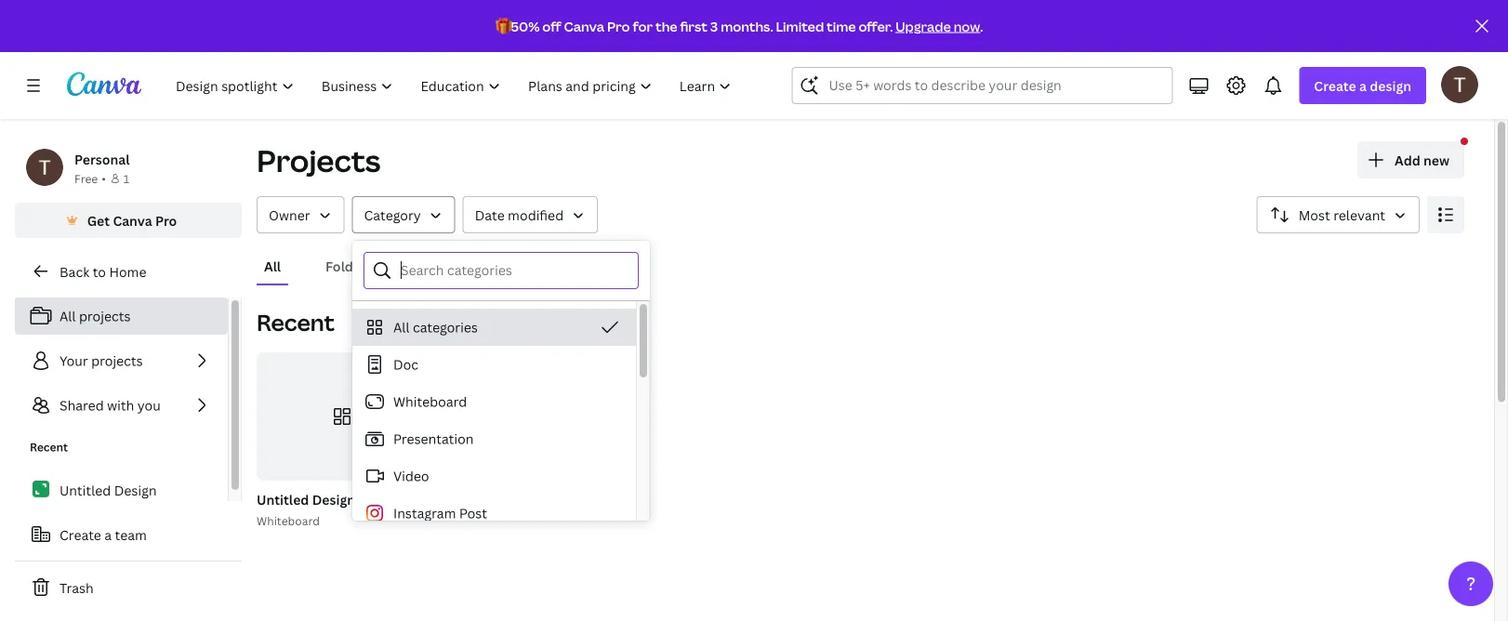 Task type: vqa. For each thing, say whether or not it's contained in the screenshot.
Canva within Button
yes



Task type: locate. For each thing, give the bounding box(es) containing it.
offer.
[[859, 17, 893, 35]]

a
[[1360, 77, 1367, 94], [104, 526, 112, 544]]

personal
[[74, 150, 130, 168]]

whiteboard inside whiteboard button
[[393, 393, 467, 411]]

0 vertical spatial create
[[1315, 77, 1357, 94]]

limited
[[776, 17, 824, 35]]

1 vertical spatial projects
[[91, 352, 143, 370]]

0 horizontal spatial recent
[[30, 439, 68, 455]]

months.
[[721, 17, 774, 35]]

presentation option
[[353, 420, 636, 458]]

all inside option
[[393, 319, 410, 336]]

a inside dropdown button
[[1360, 77, 1367, 94]]

create
[[1315, 77, 1357, 94], [60, 526, 101, 544]]

doc option
[[353, 346, 636, 383]]

all categories
[[393, 319, 478, 336]]

date
[[475, 206, 505, 224]]

get
[[87, 212, 110, 229]]

canva
[[564, 17, 605, 35], [113, 212, 152, 229]]

0 vertical spatial recent
[[257, 307, 335, 338]]

untitled
[[60, 482, 111, 499], [257, 491, 309, 508]]

your projects
[[60, 352, 143, 370]]

a for design
[[1360, 77, 1367, 94]]

back
[[60, 263, 89, 280]]

pro left for
[[607, 17, 630, 35]]

a left design
[[1360, 77, 1367, 94]]

list
[[15, 298, 228, 424]]

relevant
[[1334, 206, 1386, 224]]

category
[[364, 206, 421, 224]]

create left design
[[1315, 77, 1357, 94]]

recent
[[257, 307, 335, 338], [30, 439, 68, 455]]

1 vertical spatial pro
[[155, 212, 177, 229]]

pro inside button
[[155, 212, 177, 229]]

0 horizontal spatial all
[[60, 307, 76, 325]]

designs button
[[410, 248, 475, 284]]

recent down 'all' button
[[257, 307, 335, 338]]

canva inside button
[[113, 212, 152, 229]]

get canva pro
[[87, 212, 177, 229]]

projects down "back to home"
[[79, 307, 131, 325]]

videos
[[601, 257, 644, 275]]

0 horizontal spatial create
[[60, 526, 101, 544]]

whiteboard down untitled design "button"
[[257, 513, 320, 528]]

.
[[981, 17, 984, 35]]

projects for your projects
[[91, 352, 143, 370]]

create left team
[[60, 526, 101, 544]]

all up your
[[60, 307, 76, 325]]

your projects link
[[15, 342, 228, 379]]

images button
[[504, 248, 564, 284]]

1 horizontal spatial all
[[264, 257, 281, 275]]

canva right off
[[564, 17, 605, 35]]

video
[[393, 467, 429, 485]]

whiteboard up presentation
[[393, 393, 467, 411]]

projects inside "link"
[[79, 307, 131, 325]]

1 vertical spatial canva
[[113, 212, 152, 229]]

for
[[633, 17, 653, 35]]

create for create a team
[[60, 526, 101, 544]]

1 horizontal spatial a
[[1360, 77, 1367, 94]]

0 horizontal spatial untitled
[[60, 482, 111, 499]]

0 vertical spatial canva
[[564, 17, 605, 35]]

0 vertical spatial whiteboard
[[393, 393, 467, 411]]

all down owner
[[264, 257, 281, 275]]

1 vertical spatial whiteboard
[[257, 513, 320, 528]]

untitled inside untitled design whiteboard
[[257, 491, 309, 508]]

presentation button
[[353, 420, 636, 458]]

all for all
[[264, 257, 281, 275]]

pro up back to home link
[[155, 212, 177, 229]]

canva right the get
[[113, 212, 152, 229]]

1 vertical spatial a
[[104, 526, 112, 544]]

new
[[1424, 151, 1450, 169]]

video button
[[353, 458, 636, 495]]

1 horizontal spatial whiteboard
[[393, 393, 467, 411]]

most relevant
[[1299, 206, 1386, 224]]

0 horizontal spatial design
[[114, 482, 157, 499]]

all for all projects
[[60, 307, 76, 325]]

1 horizontal spatial untitled
[[257, 491, 309, 508]]

add new button
[[1358, 141, 1465, 179]]

untitled design
[[60, 482, 157, 499]]

•
[[102, 171, 106, 186]]

shared with you link
[[15, 387, 228, 424]]

1 horizontal spatial pro
[[607, 17, 630, 35]]

design inside untitled design whiteboard
[[312, 491, 355, 508]]

list box
[[353, 309, 636, 621]]

a inside button
[[104, 526, 112, 544]]

1 vertical spatial recent
[[30, 439, 68, 455]]

list containing all projects
[[15, 298, 228, 424]]

all inside "link"
[[60, 307, 76, 325]]

all categories option
[[353, 309, 636, 346]]

0 horizontal spatial whiteboard
[[257, 513, 320, 528]]

all
[[264, 257, 281, 275], [60, 307, 76, 325], [393, 319, 410, 336]]

None search field
[[792, 67, 1173, 104]]

0 horizontal spatial a
[[104, 526, 112, 544]]

recent down shared
[[30, 439, 68, 455]]

0 horizontal spatial canva
[[113, 212, 152, 229]]

create inside dropdown button
[[1315, 77, 1357, 94]]

1 vertical spatial create
[[60, 526, 101, 544]]

create inside button
[[60, 526, 101, 544]]

design
[[1370, 77, 1412, 94]]

untitled design link
[[15, 471, 228, 510]]

trash
[[60, 579, 94, 597]]

all button
[[257, 248, 288, 284]]

upgrade now button
[[896, 17, 981, 35]]

1 horizontal spatial create
[[1315, 77, 1357, 94]]

doc button
[[353, 346, 636, 383]]

design
[[114, 482, 157, 499], [312, 491, 355, 508]]

projects right your
[[91, 352, 143, 370]]

videos button
[[594, 248, 652, 284]]

whiteboard
[[393, 393, 467, 411], [257, 513, 320, 528]]

projects
[[79, 307, 131, 325], [91, 352, 143, 370]]

0 vertical spatial projects
[[79, 307, 131, 325]]

0 vertical spatial pro
[[607, 17, 630, 35]]

designs
[[418, 257, 467, 275]]

design left instagram
[[312, 491, 355, 508]]

1 horizontal spatial design
[[312, 491, 355, 508]]

all projects link
[[15, 298, 228, 335]]

trash link
[[15, 569, 242, 606]]

most
[[1299, 206, 1331, 224]]

pro
[[607, 17, 630, 35], [155, 212, 177, 229]]

all up doc
[[393, 319, 410, 336]]

projects for all projects
[[79, 307, 131, 325]]

design up team
[[114, 482, 157, 499]]

all for all categories
[[393, 319, 410, 336]]

Category button
[[352, 196, 455, 233]]

🎁
[[495, 17, 508, 35]]

home
[[109, 263, 146, 280]]

2 horizontal spatial all
[[393, 319, 410, 336]]

0 horizontal spatial pro
[[155, 212, 177, 229]]

a left team
[[104, 526, 112, 544]]

instagram
[[393, 505, 456, 522]]

0 vertical spatial a
[[1360, 77, 1367, 94]]



Task type: describe. For each thing, give the bounding box(es) containing it.
add
[[1395, 151, 1421, 169]]

modified
[[508, 206, 564, 224]]

shared with you
[[60, 397, 161, 414]]

to
[[93, 263, 106, 280]]

whiteboard inside untitled design whiteboard
[[257, 513, 320, 528]]

50%
[[511, 17, 540, 35]]

terry turtle image
[[1442, 66, 1479, 103]]

instagram post button
[[353, 495, 636, 532]]

1 horizontal spatial canva
[[564, 17, 605, 35]]

create a design
[[1315, 77, 1412, 94]]

untitled design whiteboard
[[257, 491, 355, 528]]

create a team button
[[15, 516, 242, 553]]

team
[[115, 526, 147, 544]]

top level navigation element
[[164, 67, 747, 104]]

create a design button
[[1300, 67, 1427, 104]]

back to home
[[60, 263, 146, 280]]

Search categories search field
[[401, 253, 627, 288]]

create for create a design
[[1315, 77, 1357, 94]]

images
[[512, 257, 557, 275]]

🎁 50% off canva pro for the first 3 months. limited time offer. upgrade now .
[[495, 17, 984, 35]]

owner
[[269, 206, 310, 224]]

all categories button
[[353, 309, 636, 346]]

categories
[[413, 319, 478, 336]]

create a team
[[60, 526, 147, 544]]

3
[[710, 17, 718, 35]]

1
[[124, 171, 130, 186]]

untitled for untitled design whiteboard
[[257, 491, 309, 508]]

Owner button
[[257, 196, 345, 233]]

1 horizontal spatial recent
[[257, 307, 335, 338]]

list box containing all categories
[[353, 309, 636, 621]]

your
[[60, 352, 88, 370]]

date modified
[[475, 206, 564, 224]]

design for untitled design
[[114, 482, 157, 499]]

the
[[656, 17, 678, 35]]

off
[[543, 17, 561, 35]]

a for team
[[104, 526, 112, 544]]

projects
[[257, 140, 381, 181]]

whiteboard button
[[353, 383, 636, 420]]

post
[[459, 505, 487, 522]]

Sort by button
[[1257, 196, 1420, 233]]

all projects
[[60, 307, 131, 325]]

design for untitled design whiteboard
[[312, 491, 355, 508]]

free •
[[74, 171, 106, 186]]

shared
[[60, 397, 104, 414]]

folders
[[326, 257, 373, 275]]

Date modified button
[[463, 196, 598, 233]]

upgrade
[[896, 17, 951, 35]]

presentation
[[393, 430, 474, 448]]

first
[[680, 17, 708, 35]]

time
[[827, 17, 856, 35]]

you
[[137, 397, 161, 414]]

instagram post
[[393, 505, 487, 522]]

with
[[107, 397, 134, 414]]

folders button
[[318, 248, 380, 284]]

untitled for untitled design
[[60, 482, 111, 499]]

whiteboard option
[[353, 383, 636, 420]]

now
[[954, 17, 981, 35]]

doc
[[393, 356, 419, 373]]

free
[[74, 171, 98, 186]]

get canva pro button
[[15, 203, 242, 238]]

instagram post option
[[353, 495, 636, 532]]

untitled design button
[[257, 488, 355, 512]]

video option
[[353, 458, 636, 495]]

back to home link
[[15, 253, 242, 290]]

Search search field
[[829, 68, 1136, 103]]

add new
[[1395, 151, 1450, 169]]



